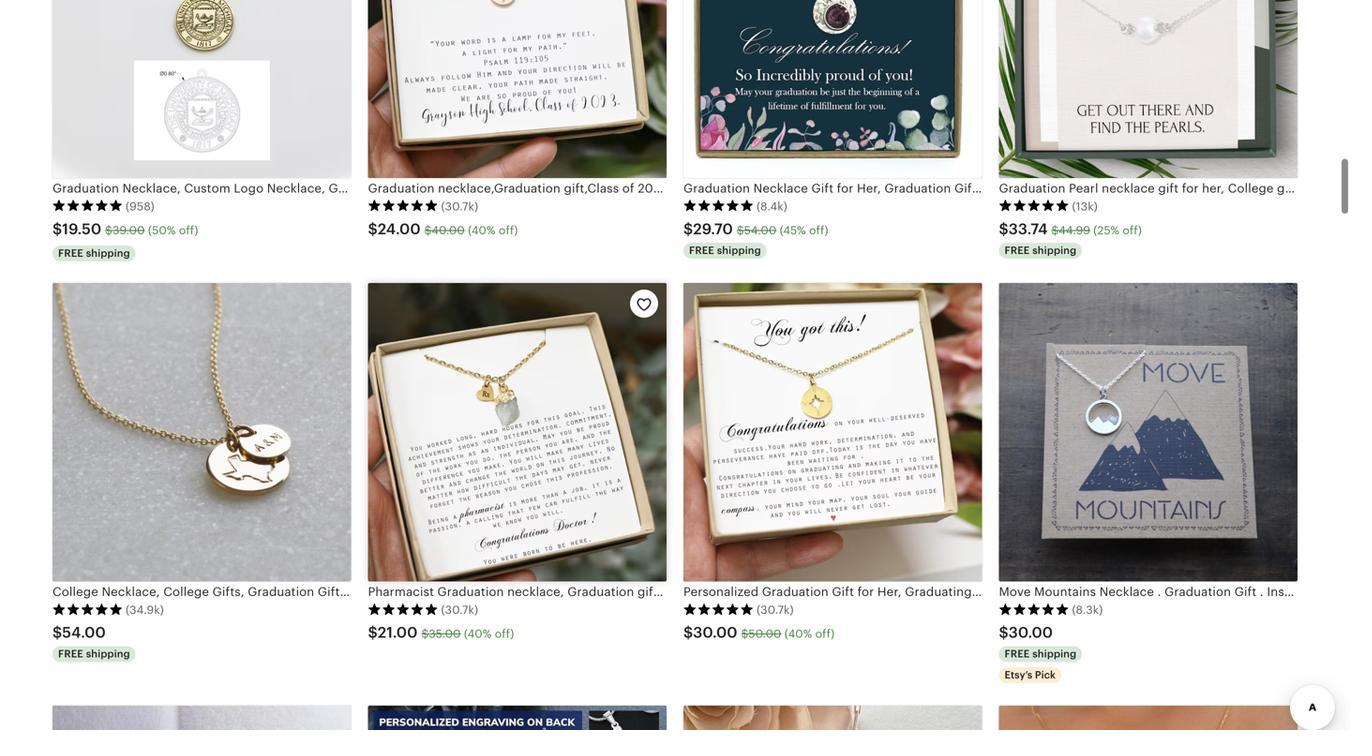 Task type: locate. For each thing, give the bounding box(es) containing it.
40.00
[[432, 224, 465, 237]]

(40% right 35.00
[[464, 628, 492, 640]]

(30.7k) for 21.00
[[441, 604, 478, 617]]

free shipping
[[58, 247, 130, 259]]

(13k)
[[1072, 200, 1098, 213]]

5 out of 5 stars image up 29.70
[[684, 199, 754, 213]]

off)
[[179, 224, 198, 237], [499, 224, 518, 237], [809, 224, 829, 237], [1123, 224, 1142, 237], [495, 628, 514, 640], [816, 628, 835, 640]]

off) for 24.00
[[499, 224, 518, 237]]

54.00
[[744, 224, 777, 237], [62, 624, 106, 641]]

44.99
[[1059, 224, 1091, 237]]

5 out of 5 stars image up $ 54.00 free shipping
[[53, 603, 123, 616]]

$ 33.74 $ 44.99 (25% off) free shipping
[[999, 221, 1142, 256]]

50.00
[[749, 628, 782, 640]]

54.00 inside $ 54.00 free shipping
[[62, 624, 106, 641]]

(50%
[[148, 224, 176, 237]]

(40% inside $ 30.00 $ 50.00 (40% off)
[[785, 628, 812, 640]]

$ inside $ 24.00 $ 40.00 (40% off)
[[425, 224, 432, 237]]

1 30.00 from the left
[[693, 624, 738, 641]]

$ 54.00 free shipping
[[53, 624, 130, 660]]

move mountains necklace  .  graduation gift . inspirational jewelry for new job . college graduation  .  high school graduation gift image
[[999, 283, 1298, 582]]

off) for 30.00
[[816, 628, 835, 640]]

(30.7k) up 50.00
[[757, 604, 794, 617]]

$ 19.50 $ 39.00 (50% off)
[[53, 221, 198, 238]]

free inside the $ 29.70 $ 54.00 (45% off) free shipping
[[689, 245, 714, 256]]

off) inside the $ 29.70 $ 54.00 (45% off) free shipping
[[809, 224, 829, 237]]

39.00
[[113, 224, 145, 237]]

off) inside $ 19.50 $ 39.00 (50% off)
[[179, 224, 198, 237]]

(30.7k)
[[441, 200, 478, 213], [441, 604, 478, 617], [757, 604, 794, 617]]

30.00
[[693, 624, 738, 641], [1009, 624, 1053, 641]]

$ inside $ 30.00 $ 50.00 (40% off)
[[741, 628, 749, 640]]

off) for 29.70
[[809, 224, 829, 237]]

5 out of 5 stars image
[[53, 199, 123, 213], [368, 199, 438, 213], [684, 199, 754, 213], [999, 199, 1070, 213], [53, 603, 123, 616], [368, 603, 438, 616], [684, 603, 754, 616], [999, 603, 1070, 616]]

off) for 19.50
[[179, 224, 198, 237]]

30.00 up 'etsy's'
[[1009, 624, 1053, 641]]

pick
[[1035, 670, 1056, 681]]

(40%
[[468, 224, 496, 237], [464, 628, 492, 640], [785, 628, 812, 640]]

shipping
[[717, 245, 761, 256], [1033, 245, 1077, 256], [86, 247, 130, 259], [86, 648, 130, 660], [1033, 648, 1077, 660]]

(40% right 40.00
[[468, 224, 496, 237]]

shipping up pick
[[1033, 648, 1077, 660]]

off) inside $ 33.74 $ 44.99 (25% off) free shipping
[[1123, 224, 1142, 237]]

5 out of 5 stars image up $ 30.00 $ 50.00 (40% off)
[[684, 603, 754, 616]]

off) right the (45%
[[809, 224, 829, 237]]

graduation necklace, custom logo necklace, gold necklace, personalized college necklace, university graduation necklace, custom college gift image
[[53, 0, 351, 178]]

5 out of 5 stars image for 33.74
[[999, 199, 1070, 213]]

$ 30.00 $ 50.00 (40% off)
[[684, 624, 835, 641]]

30.00 inside the $ 30.00 free shipping etsy's pick
[[1009, 624, 1053, 641]]

0 horizontal spatial 30.00
[[693, 624, 738, 641]]

5 out of 5 stars image up the 24.00
[[368, 199, 438, 213]]

54.00 inside the $ 29.70 $ 54.00 (45% off) free shipping
[[744, 224, 777, 237]]

19.50
[[62, 221, 101, 238]]

(25%
[[1094, 224, 1120, 237]]

shipping inside $ 33.74 $ 44.99 (25% off) free shipping
[[1033, 245, 1077, 256]]

1 horizontal spatial 54.00
[[744, 224, 777, 237]]

33.74
[[1009, 221, 1048, 238]]

off) right 40.00
[[499, 224, 518, 237]]

shipping down $ 19.50 $ 39.00 (50% off) at the top
[[86, 247, 130, 259]]

30.00 left 50.00
[[693, 624, 738, 641]]

off) inside $ 30.00 $ 50.00 (40% off)
[[816, 628, 835, 640]]

(30.7k) up 40.00
[[441, 200, 478, 213]]

(34.9k)
[[126, 604, 164, 617]]

off) right (25%
[[1123, 224, 1142, 237]]

off) right (50%
[[179, 224, 198, 237]]

(45%
[[780, 224, 806, 237]]

(30.7k) up 35.00
[[441, 604, 478, 617]]

(40% right 50.00
[[785, 628, 812, 640]]

shipping down 29.70
[[717, 245, 761, 256]]

(40% inside $ 21.00 $ 35.00 (40% off)
[[464, 628, 492, 640]]

5 out of 5 stars image up 21.00
[[368, 603, 438, 616]]

$ inside $ 54.00 free shipping
[[53, 624, 62, 641]]

5 out of 5 stars image for 19.50
[[53, 199, 123, 213]]

shipping inside $ 54.00 free shipping
[[86, 648, 130, 660]]

etsy's
[[1005, 670, 1033, 681]]

0 horizontal spatial 54.00
[[62, 624, 106, 641]]

free
[[689, 245, 714, 256], [1005, 245, 1030, 256], [58, 247, 83, 259], [58, 648, 83, 660], [1005, 648, 1030, 660]]

0 vertical spatial 54.00
[[744, 224, 777, 237]]

1 horizontal spatial 30.00
[[1009, 624, 1053, 641]]

5 out of 5 stars image for 24.00
[[368, 199, 438, 213]]

5 out of 5 stars image up '19.50'
[[53, 199, 123, 213]]

shipping down 44.99
[[1033, 245, 1077, 256]]

off) right 50.00
[[816, 628, 835, 640]]

$ inside the $ 30.00 free shipping etsy's pick
[[999, 624, 1009, 641]]

$ 30.00 free shipping etsy's pick
[[999, 624, 1077, 681]]

(958)
[[126, 200, 155, 213]]

off) inside $ 24.00 $ 40.00 (40% off)
[[499, 224, 518, 237]]

shipping down the "(34.9k)" at the bottom left of page
[[86, 648, 130, 660]]

graduation pearl necklace gift for her, college graduation, high school graduation gift for her, best friend gift college, sterling silver image
[[999, 0, 1298, 178]]

off) right 35.00
[[495, 628, 514, 640]]

14k gold layered necklace spacer - multi necklace detangler clasp - multi layer clasp - untangle layering clasp necklace separator image
[[53, 706, 351, 731]]

off) for 21.00
[[495, 628, 514, 640]]

1 vertical spatial 54.00
[[62, 624, 106, 641]]

5 out of 5 stars image up 33.74
[[999, 199, 1070, 213]]

free inside the $ 30.00 free shipping etsy's pick
[[1005, 648, 1030, 660]]

$ 24.00 $ 40.00 (40% off)
[[368, 221, 518, 238]]

$ inside $ 21.00 $ 35.00 (40% off)
[[421, 628, 429, 640]]

off) inside $ 21.00 $ 35.00 (40% off)
[[495, 628, 514, 640]]

wizard school handmade name silver necklace, magic school custom necklace, personalized engraved necklace,graduation disc nameplate necklace image
[[999, 706, 1298, 731]]

24.00
[[378, 221, 421, 238]]

2 30.00 from the left
[[1009, 624, 1053, 641]]

off) for 33.74
[[1123, 224, 1142, 237]]

college necklace, college gifts, graduation gifts for her, silver, rose, gold necklace, personalized jewelry, graduation gift, alumni gift image
[[53, 283, 351, 582]]

(40% inside $ 24.00 $ 40.00 (40% off)
[[468, 224, 496, 237]]

$
[[53, 221, 62, 238], [368, 221, 378, 238], [684, 221, 693, 238], [999, 221, 1009, 238], [105, 224, 113, 237], [425, 224, 432, 237], [737, 224, 744, 237], [1052, 224, 1059, 237], [53, 624, 62, 641], [368, 624, 378, 641], [684, 624, 693, 641], [999, 624, 1009, 641], [421, 628, 429, 640], [741, 628, 749, 640]]



Task type: describe. For each thing, give the bounding box(es) containing it.
sterling silver compass wax coin necklace. graduation gift, guidance necklace, initial charm jewelry, compass jewelry, nautical jewelry image
[[684, 706, 982, 731]]

free inside $ 54.00 free shipping
[[58, 648, 83, 660]]

personalized graduation gift for her, graduating senior gifts for girls, graduation gifts, class of 2023 graduate gift, compass jewelry image
[[684, 283, 982, 582]]

(40% for 30.00
[[785, 628, 812, 640]]

$ 29.70 $ 54.00 (45% off) free shipping
[[684, 221, 829, 256]]

shipping inside the $ 29.70 $ 54.00 (45% off) free shipping
[[717, 245, 761, 256]]

pharmacist  graduation necklace, graduation gift, graduation jewelry, class of 2023,  grad necklace, high school grads, college grads image
[[368, 283, 667, 582]]

(30.7k) for 30.00
[[757, 604, 794, 617]]

free inside $ 33.74 $ 44.99 (25% off) free shipping
[[1005, 245, 1030, 256]]

(40% for 24.00
[[468, 224, 496, 237]]

29.70
[[693, 221, 733, 238]]

shipping inside the $ 30.00 free shipping etsy's pick
[[1033, 648, 1077, 660]]

(8.3k)
[[1072, 604, 1103, 617]]

5 out of 5 stars image for 29.70
[[684, 199, 754, 213]]

$ inside $ 19.50 $ 39.00 (50% off)
[[105, 224, 113, 237]]

30.00 for $ 30.00 $ 50.00 (40% off)
[[693, 624, 738, 641]]

(40% for 21.00
[[464, 628, 492, 640]]

5 out of 5 stars image for 21.00
[[368, 603, 438, 616]]

35.00
[[429, 628, 461, 640]]

graduation necklace gift for her, graduation gift, graduation necklace, personalized graduation gift,  sterling silver necklace image
[[684, 0, 982, 178]]

21.00
[[378, 624, 418, 641]]

to my son from mom engraved cross necklace graduation gift for son men jewelry son gift for birthday military graduation gift proverbs 3 5 image
[[368, 706, 667, 731]]

5 out of 5 stars image up the $ 30.00 free shipping etsy's pick
[[999, 603, 1070, 616]]

graduation necklace,graduation gift,class of 2023, grad necklace, high school grads, college grads ,compass necklace image
[[368, 0, 667, 178]]

$ 21.00 $ 35.00 (40% off)
[[368, 624, 514, 641]]

30.00 for $ 30.00 free shipping etsy's pick
[[1009, 624, 1053, 641]]

(30.7k) for 24.00
[[441, 200, 478, 213]]

(8.4k)
[[757, 200, 788, 213]]

5 out of 5 stars image for 30.00
[[684, 603, 754, 616]]



Task type: vqa. For each thing, say whether or not it's contained in the screenshot.
the left Last
no



